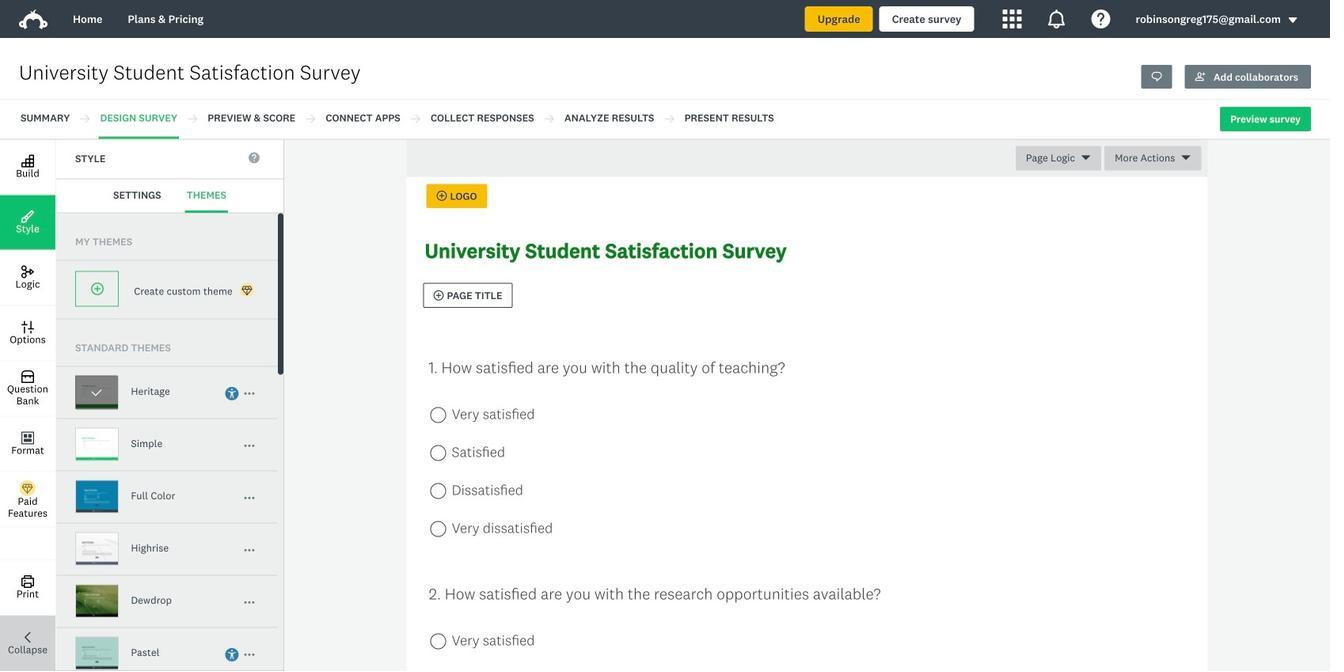 Task type: locate. For each thing, give the bounding box(es) containing it.
0 horizontal spatial products icon image
[[1003, 10, 1022, 29]]

1 products icon image from the left
[[1003, 10, 1022, 29]]

products icon image
[[1003, 10, 1022, 29], [1048, 10, 1067, 29]]

1 horizontal spatial products icon image
[[1048, 10, 1067, 29]]

dropdown arrow image
[[1288, 15, 1299, 26]]



Task type: describe. For each thing, give the bounding box(es) containing it.
2 products icon image from the left
[[1048, 10, 1067, 29]]

surveymonkey logo image
[[19, 10, 48, 29]]

help icon image
[[1092, 10, 1111, 29]]



Task type: vqa. For each thing, say whether or not it's contained in the screenshot.
Products Icon
yes



